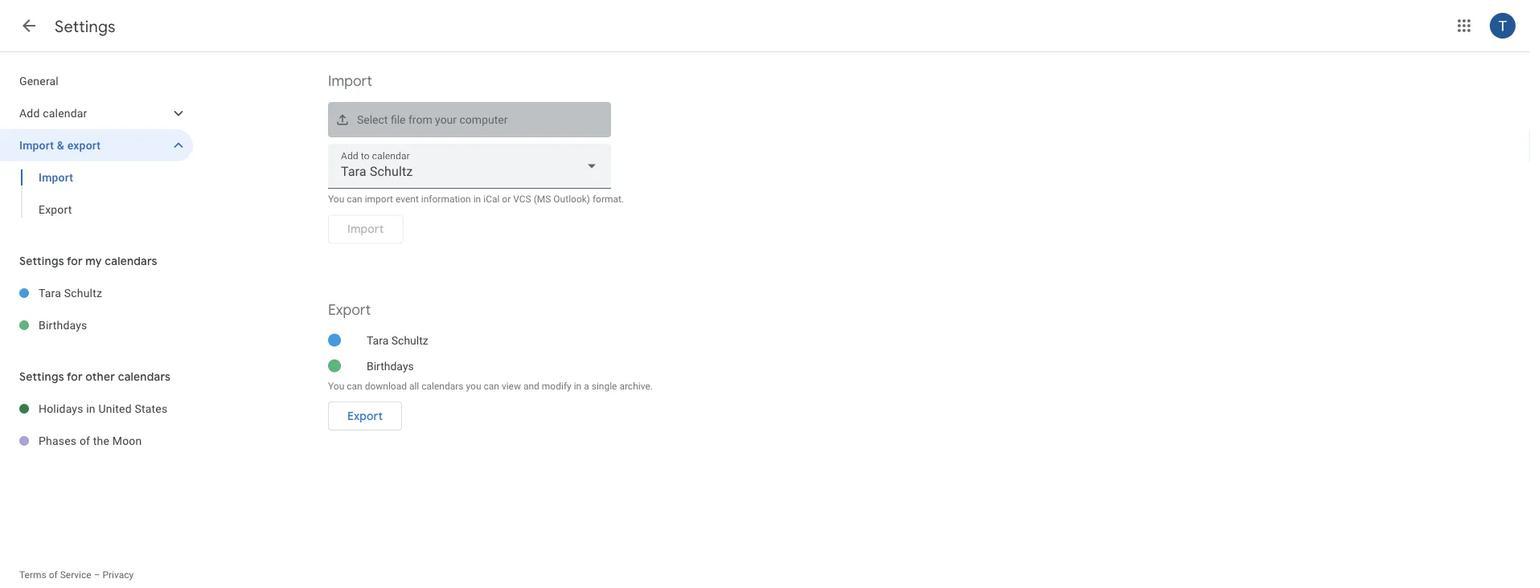 Task type: locate. For each thing, give the bounding box(es) containing it.
import
[[328, 72, 372, 90], [19, 139, 54, 152], [39, 171, 73, 184]]

1 horizontal spatial tara
[[367, 334, 389, 347]]

your
[[435, 113, 457, 126]]

settings up holidays
[[19, 370, 64, 384]]

export
[[39, 203, 72, 216], [328, 301, 371, 319], [347, 409, 383, 424]]

import inside tree item
[[19, 139, 54, 152]]

you can download all calendars you can view and modify in a single archive.
[[328, 381, 653, 392]]

1 vertical spatial schultz
[[391, 334, 428, 347]]

tara schultz
[[39, 287, 102, 300], [367, 334, 428, 347]]

schultz up all
[[391, 334, 428, 347]]

outlook)
[[553, 194, 590, 205]]

0 horizontal spatial tara
[[39, 287, 61, 300]]

calendars right my
[[105, 254, 157, 269]]

in left united
[[86, 402, 96, 416]]

export
[[67, 139, 101, 152]]

0 vertical spatial tara
[[39, 287, 61, 300]]

you
[[328, 194, 344, 205], [328, 381, 344, 392]]

select file from your computer
[[357, 113, 508, 126]]

0 vertical spatial tara schultz
[[39, 287, 102, 300]]

settings left my
[[19, 254, 64, 269]]

or
[[502, 194, 511, 205]]

export for export
[[347, 409, 383, 424]]

import down import & export
[[39, 171, 73, 184]]

tree containing general
[[0, 65, 193, 226]]

for
[[67, 254, 83, 269], [67, 370, 83, 384]]

0 horizontal spatial of
[[49, 570, 58, 581]]

my
[[85, 254, 102, 269]]

1 horizontal spatial tara schultz
[[367, 334, 428, 347]]

other
[[85, 370, 115, 384]]

2 for from the top
[[67, 370, 83, 384]]

you left import
[[328, 194, 344, 205]]

1 you from the top
[[328, 194, 344, 205]]

2 horizontal spatial in
[[574, 381, 582, 392]]

0 horizontal spatial schultz
[[64, 287, 102, 300]]

1 horizontal spatial of
[[80, 435, 90, 448]]

0 horizontal spatial in
[[86, 402, 96, 416]]

2 vertical spatial settings
[[19, 370, 64, 384]]

phases
[[39, 435, 77, 448]]

tara schultz down settings for my calendars
[[39, 287, 102, 300]]

can right you
[[484, 381, 499, 392]]

0 vertical spatial birthdays
[[39, 319, 87, 332]]

can for export
[[347, 381, 362, 392]]

tara up download
[[367, 334, 389, 347]]

1 vertical spatial import
[[19, 139, 54, 152]]

phases of the moon tree item
[[0, 425, 193, 458]]

1 vertical spatial settings
[[19, 254, 64, 269]]

calendars up states
[[118, 370, 171, 384]]

computer
[[460, 113, 508, 126]]

from
[[408, 113, 432, 126]]

1 horizontal spatial schultz
[[391, 334, 428, 347]]

download
[[365, 381, 407, 392]]

in left ical
[[473, 194, 481, 205]]

0 vertical spatial settings
[[55, 16, 116, 37]]

birthdays
[[39, 319, 87, 332], [367, 360, 414, 373]]

1 vertical spatial tara
[[367, 334, 389, 347]]

1 vertical spatial you
[[328, 381, 344, 392]]

calendars
[[105, 254, 157, 269], [118, 370, 171, 384], [422, 381, 464, 392]]

schultz
[[64, 287, 102, 300], [391, 334, 428, 347]]

2 vertical spatial export
[[347, 409, 383, 424]]

settings right go back icon
[[55, 16, 116, 37]]

go back image
[[19, 16, 39, 35]]

calendars right all
[[422, 381, 464, 392]]

of for phases
[[80, 435, 90, 448]]

settings
[[55, 16, 116, 37], [19, 254, 64, 269], [19, 370, 64, 384]]

in left a
[[574, 381, 582, 392]]

None field
[[328, 144, 611, 189]]

0 horizontal spatial birthdays
[[39, 319, 87, 332]]

modify
[[542, 381, 571, 392]]

tara schultz inside tree item
[[39, 287, 102, 300]]

birthdays down tara schultz tree item
[[39, 319, 87, 332]]

settings for my calendars tree
[[0, 277, 193, 342]]

in
[[473, 194, 481, 205], [574, 381, 582, 392], [86, 402, 96, 416]]

tara down settings for my calendars
[[39, 287, 61, 300]]

settings for other calendars tree
[[0, 393, 193, 458]]

import left &
[[19, 139, 54, 152]]

1 horizontal spatial in
[[473, 194, 481, 205]]

you can import event information in ical or vcs (ms outlook) format.
[[328, 194, 624, 205]]

settings for settings
[[55, 16, 116, 37]]

1 vertical spatial for
[[67, 370, 83, 384]]

view
[[502, 381, 521, 392]]

2 you from the top
[[328, 381, 344, 392]]

settings for other calendars
[[19, 370, 171, 384]]

settings for my calendars
[[19, 254, 157, 269]]

of
[[80, 435, 90, 448], [49, 570, 58, 581]]

single
[[592, 381, 617, 392]]

calendars for settings for other calendars
[[118, 370, 171, 384]]

can left download
[[347, 381, 362, 392]]

0 vertical spatial of
[[80, 435, 90, 448]]

and
[[523, 381, 539, 392]]

import & export
[[19, 139, 101, 152]]

calendar
[[43, 107, 87, 120]]

group
[[0, 162, 193, 226]]

1 vertical spatial in
[[574, 381, 582, 392]]

0 vertical spatial export
[[39, 203, 72, 216]]

import up 'select'
[[328, 72, 372, 90]]

0 vertical spatial for
[[67, 254, 83, 269]]

tara
[[39, 287, 61, 300], [367, 334, 389, 347]]

tara schultz up download
[[367, 334, 428, 347]]

1 horizontal spatial birthdays
[[367, 360, 414, 373]]

birthdays link
[[39, 310, 193, 342]]

you left download
[[328, 381, 344, 392]]

0 vertical spatial schultz
[[64, 287, 102, 300]]

of right terms
[[49, 570, 58, 581]]

terms of service – privacy
[[19, 570, 134, 581]]

holidays
[[39, 402, 83, 416]]

2 vertical spatial in
[[86, 402, 96, 416]]

schultz down settings for my calendars
[[64, 287, 102, 300]]

of inside tree item
[[80, 435, 90, 448]]

0 horizontal spatial tara schultz
[[39, 287, 102, 300]]

settings for settings for my calendars
[[19, 254, 64, 269]]

you for export
[[328, 381, 344, 392]]

0 vertical spatial you
[[328, 194, 344, 205]]

for left my
[[67, 254, 83, 269]]

for for other
[[67, 370, 83, 384]]

birthdays up download
[[367, 360, 414, 373]]

tree
[[0, 65, 193, 226]]

of left 'the'
[[80, 435, 90, 448]]

can
[[347, 194, 362, 205], [347, 381, 362, 392], [484, 381, 499, 392]]

settings for settings for other calendars
[[19, 370, 64, 384]]

settings heading
[[55, 16, 116, 37]]

can left import
[[347, 194, 362, 205]]

1 vertical spatial of
[[49, 570, 58, 581]]

1 for from the top
[[67, 254, 83, 269]]

for left other
[[67, 370, 83, 384]]

event
[[396, 194, 419, 205]]



Task type: vqa. For each thing, say whether or not it's contained in the screenshot.
First name name
no



Task type: describe. For each thing, give the bounding box(es) containing it.
0 vertical spatial in
[[473, 194, 481, 205]]

birthdays inside tree item
[[39, 319, 87, 332]]

you for import
[[328, 194, 344, 205]]

terms of service link
[[19, 570, 91, 581]]

states
[[135, 402, 168, 416]]

archive.
[[619, 381, 653, 392]]

2 vertical spatial import
[[39, 171, 73, 184]]

information
[[421, 194, 471, 205]]

phases of the moon
[[39, 435, 142, 448]]

vcs
[[513, 194, 531, 205]]

privacy link
[[103, 570, 134, 581]]

moon
[[112, 435, 142, 448]]

general
[[19, 74, 59, 88]]

in inside holidays in united states "link"
[[86, 402, 96, 416]]

0 vertical spatial import
[[328, 72, 372, 90]]

1 vertical spatial birthdays
[[367, 360, 414, 373]]

(ms
[[534, 194, 551, 205]]

holidays in united states
[[39, 402, 168, 416]]

import & export tree item
[[0, 129, 193, 162]]

the
[[93, 435, 109, 448]]

birthdays tree item
[[0, 310, 193, 342]]

privacy
[[103, 570, 134, 581]]

can for import
[[347, 194, 362, 205]]

add
[[19, 107, 40, 120]]

&
[[57, 139, 64, 152]]

you
[[466, 381, 481, 392]]

file
[[391, 113, 406, 126]]

add calendar
[[19, 107, 87, 120]]

select file from your computer button
[[328, 102, 611, 138]]

1 vertical spatial export
[[328, 301, 371, 319]]

of for terms
[[49, 570, 58, 581]]

a
[[584, 381, 589, 392]]

united
[[98, 402, 132, 416]]

format.
[[593, 194, 624, 205]]

calendars for settings for my calendars
[[105, 254, 157, 269]]

holidays in united states link
[[39, 393, 193, 425]]

ical
[[483, 194, 500, 205]]

terms
[[19, 570, 46, 581]]

all
[[409, 381, 419, 392]]

holidays in united states tree item
[[0, 393, 193, 425]]

export for general
[[39, 203, 72, 216]]

service
[[60, 570, 91, 581]]

phases of the moon link
[[39, 425, 193, 458]]

group containing import
[[0, 162, 193, 226]]

for for my
[[67, 254, 83, 269]]

tara schultz tree item
[[0, 277, 193, 310]]

–
[[94, 570, 100, 581]]

tara inside tree item
[[39, 287, 61, 300]]

schultz inside tree item
[[64, 287, 102, 300]]

import
[[365, 194, 393, 205]]

select
[[357, 113, 388, 126]]

1 vertical spatial tara schultz
[[367, 334, 428, 347]]



